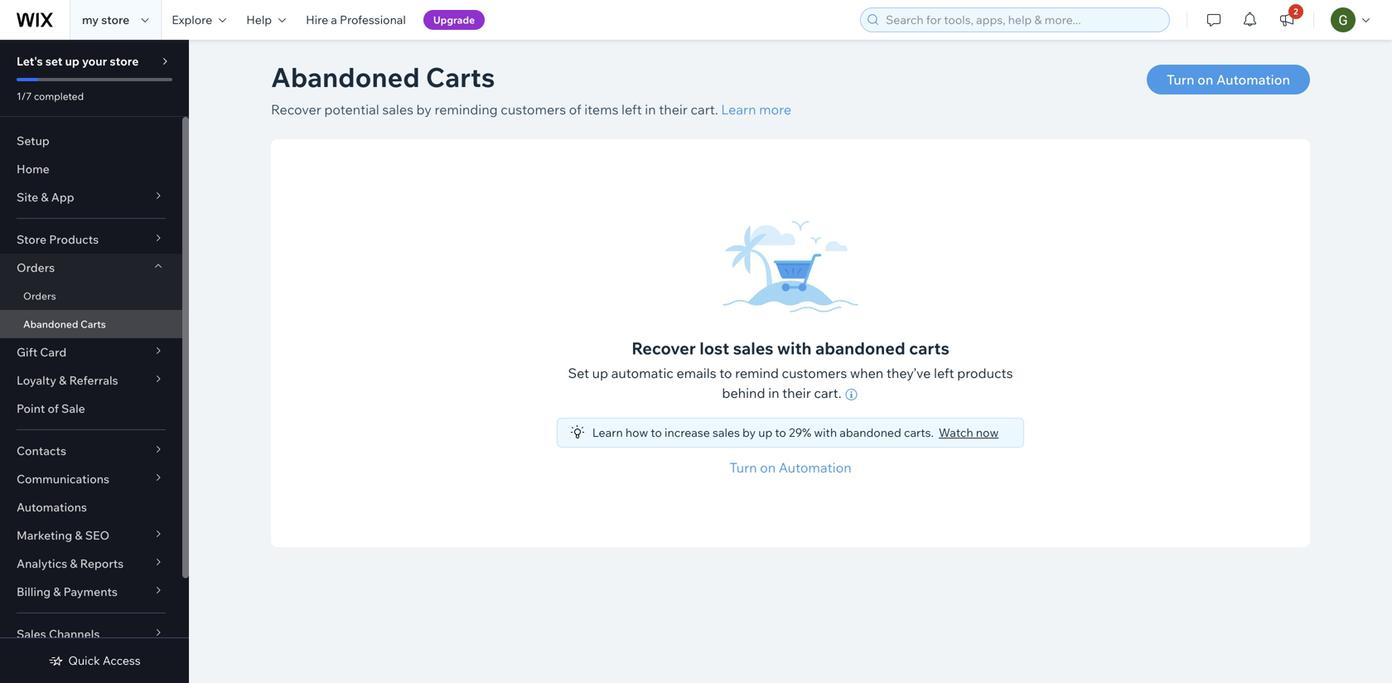 Task type: describe. For each thing, give the bounding box(es) containing it.
sales for how
[[713, 425, 740, 440]]

completed
[[34, 90, 84, 102]]

site
[[17, 190, 38, 204]]

card
[[40, 345, 66, 359]]

point of sale link
[[0, 395, 182, 423]]

left inside abandoned carts recover potential sales by reminding customers of items left in their cart. learn more
[[622, 101, 642, 118]]

access
[[103, 653, 141, 668]]

reminding
[[435, 101, 498, 118]]

help button
[[236, 0, 296, 40]]

reports
[[80, 556, 124, 571]]

0 vertical spatial store
[[101, 12, 130, 27]]

sidebar element
[[0, 40, 189, 683]]

gift card
[[17, 345, 66, 359]]

contacts button
[[0, 437, 182, 465]]

sales
[[17, 627, 46, 641]]

on for turn on automation button
[[1198, 71, 1214, 88]]

your
[[82, 54, 107, 68]]

watch now link
[[939, 425, 999, 440]]

marketing & seo button
[[0, 521, 182, 550]]

2
[[1294, 6, 1299, 17]]

gift card button
[[0, 338, 182, 366]]

billing & payments button
[[0, 578, 182, 606]]

items
[[585, 101, 619, 118]]

2 button
[[1269, 0, 1306, 40]]

cart. inside set up automatic emails to remind customers when they've left products behind in their cart.
[[814, 385, 842, 401]]

communications
[[17, 472, 109, 486]]

of inside abandoned carts recover potential sales by reminding customers of items left in their cart. learn more
[[569, 101, 582, 118]]

quick
[[68, 653, 100, 668]]

abandoned for abandoned carts recover potential sales by reminding customers of items left in their cart. learn more
[[271, 60, 420, 94]]

analytics & reports
[[17, 556, 124, 571]]

turn for turn on automation button
[[1167, 71, 1195, 88]]

site & app button
[[0, 183, 182, 211]]

point
[[17, 401, 45, 416]]

my
[[82, 12, 99, 27]]

abandoned carts recover potential sales by reminding customers of items left in their cart. learn more
[[271, 60, 792, 118]]

set up automatic emails to remind customers when they've left products behind in their cart.
[[568, 365, 1014, 401]]

how
[[626, 425, 649, 440]]

sales channels
[[17, 627, 100, 641]]

learn inside abandoned carts recover potential sales by reminding customers of items left in their cart. learn more
[[722, 101, 757, 118]]

turn on automation for turn on automation button
[[1167, 71, 1291, 88]]

their inside set up automatic emails to remind customers when they've left products behind in their cart.
[[783, 385, 811, 401]]

carts for abandoned carts
[[81, 318, 106, 330]]

their inside abandoned carts recover potential sales by reminding customers of items left in their cart. learn more
[[659, 101, 688, 118]]

carts.
[[904, 425, 934, 440]]

turn for turn on automation link
[[730, 459, 757, 476]]

hire a professional
[[306, 12, 406, 27]]

potential
[[324, 101, 380, 118]]

orders for orders dropdown button
[[17, 260, 55, 275]]

carts for abandoned carts recover potential sales by reminding customers of items left in their cart. learn more
[[426, 60, 495, 94]]

store products button
[[0, 226, 182, 254]]

learn more link
[[722, 101, 792, 118]]

let's
[[17, 54, 43, 68]]

home link
[[0, 155, 182, 183]]

home
[[17, 162, 50, 176]]

loyalty & referrals button
[[0, 366, 182, 395]]

1/7 completed
[[17, 90, 84, 102]]

on for turn on automation link
[[760, 459, 776, 476]]

lost
[[700, 338, 730, 359]]

payments
[[64, 584, 118, 599]]

carts
[[910, 338, 950, 359]]

turn on automation button
[[1147, 65, 1311, 95]]

products
[[958, 365, 1014, 381]]

loyalty & referrals
[[17, 373, 118, 388]]

let's set up your store
[[17, 54, 139, 68]]

quick access
[[68, 653, 141, 668]]

setup link
[[0, 127, 182, 155]]

automations link
[[0, 493, 182, 521]]

setup
[[17, 133, 50, 148]]

point of sale
[[17, 401, 85, 416]]

recover lost sales with abandoned carts
[[632, 338, 950, 359]]

2 horizontal spatial up
[[759, 425, 773, 440]]

products
[[49, 232, 99, 247]]

a
[[331, 12, 337, 27]]

quick access button
[[48, 653, 141, 668]]

turn on automation for turn on automation link
[[730, 459, 852, 476]]

0 vertical spatial with
[[778, 338, 812, 359]]

0 vertical spatial abandoned
[[816, 338, 906, 359]]

customers inside set up automatic emails to remind customers when they've left products behind in their cart.
[[782, 365, 848, 381]]

left inside set up automatic emails to remind customers when they've left products behind in their cart.
[[934, 365, 955, 381]]

& for marketing
[[75, 528, 83, 543]]

store products
[[17, 232, 99, 247]]

seo
[[85, 528, 110, 543]]

gift
[[17, 345, 37, 359]]

in inside set up automatic emails to remind customers when they've left products behind in their cart.
[[769, 385, 780, 401]]

billing & payments
[[17, 584, 118, 599]]

communications button
[[0, 465, 182, 493]]

store inside sidebar element
[[110, 54, 139, 68]]

when
[[851, 365, 884, 381]]

explore
[[172, 12, 212, 27]]

upgrade button
[[424, 10, 485, 30]]

to inside set up automatic emails to remind customers when they've left products behind in their cart.
[[720, 365, 733, 381]]

site & app
[[17, 190, 74, 204]]

they've
[[887, 365, 931, 381]]



Task type: locate. For each thing, give the bounding box(es) containing it.
with up set up automatic emails to remind customers when they've left products behind in their cart.
[[778, 338, 812, 359]]

0 vertical spatial learn
[[722, 101, 757, 118]]

on inside button
[[1198, 71, 1214, 88]]

of
[[569, 101, 582, 118], [48, 401, 59, 416]]

1 horizontal spatial by
[[743, 425, 756, 440]]

store
[[17, 232, 46, 247]]

their right items
[[659, 101, 688, 118]]

customers
[[501, 101, 566, 118], [782, 365, 848, 381]]

& for billing
[[53, 584, 61, 599]]

set
[[568, 365, 590, 381]]

1 vertical spatial abandoned
[[840, 425, 902, 440]]

0 vertical spatial turn on automation
[[1167, 71, 1291, 88]]

recover up automatic
[[632, 338, 696, 359]]

1 vertical spatial turn on automation
[[730, 459, 852, 476]]

0 vertical spatial abandoned
[[271, 60, 420, 94]]

analytics
[[17, 556, 67, 571]]

1 horizontal spatial left
[[934, 365, 955, 381]]

1 horizontal spatial carts
[[426, 60, 495, 94]]

0 vertical spatial turn
[[1167, 71, 1195, 88]]

abandoned
[[816, 338, 906, 359], [840, 425, 902, 440]]

of left sale
[[48, 401, 59, 416]]

orders inside dropdown button
[[17, 260, 55, 275]]

upgrade
[[433, 14, 475, 26]]

automation
[[1217, 71, 1291, 88], [779, 459, 852, 476]]

1 vertical spatial store
[[110, 54, 139, 68]]

& left seo
[[75, 528, 83, 543]]

to left 29%
[[776, 425, 787, 440]]

0 vertical spatial by
[[417, 101, 432, 118]]

automation inside button
[[1217, 71, 1291, 88]]

their
[[659, 101, 688, 118], [783, 385, 811, 401]]

customers right reminding
[[501, 101, 566, 118]]

abandoned carts
[[23, 318, 106, 330]]

&
[[41, 190, 49, 204], [59, 373, 67, 388], [75, 528, 83, 543], [70, 556, 78, 571], [53, 584, 61, 599]]

with
[[778, 338, 812, 359], [814, 425, 837, 440]]

automation for turn on automation button
[[1217, 71, 1291, 88]]

1 vertical spatial of
[[48, 401, 59, 416]]

1 vertical spatial recover
[[632, 338, 696, 359]]

in down "remind"
[[769, 385, 780, 401]]

sales right potential
[[382, 101, 414, 118]]

learn left more
[[722, 101, 757, 118]]

hire a professional link
[[296, 0, 416, 40]]

their up learn how to increase sales by up to 29% with abandoned carts. watch now
[[783, 385, 811, 401]]

2 horizontal spatial to
[[776, 425, 787, 440]]

abandoned
[[271, 60, 420, 94], [23, 318, 78, 330]]

sales for carts
[[382, 101, 414, 118]]

up left 29%
[[759, 425, 773, 440]]

1 vertical spatial their
[[783, 385, 811, 401]]

marketing & seo
[[17, 528, 110, 543]]

of inside sidebar element
[[48, 401, 59, 416]]

0 vertical spatial left
[[622, 101, 642, 118]]

by left reminding
[[417, 101, 432, 118]]

1 vertical spatial abandoned
[[23, 318, 78, 330]]

store right my
[[101, 12, 130, 27]]

abandoned up potential
[[271, 60, 420, 94]]

by down the behind
[[743, 425, 756, 440]]

1 horizontal spatial learn
[[722, 101, 757, 118]]

& for site
[[41, 190, 49, 204]]

0 horizontal spatial turn on automation
[[730, 459, 852, 476]]

0 horizontal spatial on
[[760, 459, 776, 476]]

0 horizontal spatial up
[[65, 54, 79, 68]]

left right items
[[622, 101, 642, 118]]

learn how to increase sales by up to 29% with abandoned carts. watch now
[[593, 425, 999, 440]]

sales inside abandoned carts recover potential sales by reminding customers of items left in their cart. learn more
[[382, 101, 414, 118]]

up right set
[[65, 54, 79, 68]]

on
[[1198, 71, 1214, 88], [760, 459, 776, 476]]

to
[[720, 365, 733, 381], [651, 425, 662, 440], [776, 425, 787, 440]]

cart. inside abandoned carts recover potential sales by reminding customers of items left in their cart. learn more
[[691, 101, 719, 118]]

2 vertical spatial sales
[[713, 425, 740, 440]]

channels
[[49, 627, 100, 641]]

turn on automation inside button
[[1167, 71, 1291, 88]]

my store
[[82, 12, 130, 27]]

left down carts
[[934, 365, 955, 381]]

turn
[[1167, 71, 1195, 88], [730, 459, 757, 476]]

0 vertical spatial in
[[645, 101, 656, 118]]

in inside abandoned carts recover potential sales by reminding customers of items left in their cart. learn more
[[645, 101, 656, 118]]

carts inside sidebar element
[[81, 318, 106, 330]]

1 vertical spatial turn
[[730, 459, 757, 476]]

sales channels button
[[0, 620, 182, 648]]

abandoned inside sidebar element
[[23, 318, 78, 330]]

up
[[65, 54, 79, 68], [592, 365, 609, 381], [759, 425, 773, 440]]

1 horizontal spatial customers
[[782, 365, 848, 381]]

1 vertical spatial by
[[743, 425, 756, 440]]

orders down store
[[17, 260, 55, 275]]

& for analytics
[[70, 556, 78, 571]]

up inside sidebar element
[[65, 54, 79, 68]]

0 vertical spatial automation
[[1217, 71, 1291, 88]]

0 horizontal spatial cart.
[[691, 101, 719, 118]]

to right how
[[651, 425, 662, 440]]

in
[[645, 101, 656, 118], [769, 385, 780, 401]]

1 horizontal spatial of
[[569, 101, 582, 118]]

1 vertical spatial in
[[769, 385, 780, 401]]

1 vertical spatial on
[[760, 459, 776, 476]]

0 horizontal spatial of
[[48, 401, 59, 416]]

0 vertical spatial cart.
[[691, 101, 719, 118]]

1 vertical spatial with
[[814, 425, 837, 440]]

1 vertical spatial up
[[592, 365, 609, 381]]

1 vertical spatial orders
[[23, 290, 56, 302]]

by inside abandoned carts recover potential sales by reminding customers of items left in their cart. learn more
[[417, 101, 432, 118]]

automations
[[17, 500, 87, 514]]

contacts
[[17, 444, 66, 458]]

abandoned up "card"
[[23, 318, 78, 330]]

0 horizontal spatial recover
[[271, 101, 321, 118]]

recover inside abandoned carts recover potential sales by reminding customers of items left in their cart. learn more
[[271, 101, 321, 118]]

professional
[[340, 12, 406, 27]]

by for how
[[743, 425, 756, 440]]

1 horizontal spatial their
[[783, 385, 811, 401]]

1 vertical spatial learn
[[593, 425, 623, 440]]

sales
[[382, 101, 414, 118], [733, 338, 774, 359], [713, 425, 740, 440]]

carts up reminding
[[426, 60, 495, 94]]

1 vertical spatial carts
[[81, 318, 106, 330]]

turn on automation link
[[730, 458, 852, 478]]

abandoned up when
[[816, 338, 906, 359]]

set
[[45, 54, 62, 68]]

1 horizontal spatial abandoned
[[271, 60, 420, 94]]

0 vertical spatial on
[[1198, 71, 1214, 88]]

increase
[[665, 425, 710, 440]]

0 horizontal spatial customers
[[501, 101, 566, 118]]

recover
[[271, 101, 321, 118], [632, 338, 696, 359]]

automation down 2 button
[[1217, 71, 1291, 88]]

learn
[[722, 101, 757, 118], [593, 425, 623, 440]]

orders for orders link
[[23, 290, 56, 302]]

orders link
[[0, 282, 182, 310]]

with right 29%
[[814, 425, 837, 440]]

marketing
[[17, 528, 72, 543]]

0 horizontal spatial with
[[778, 338, 812, 359]]

0 vertical spatial orders
[[17, 260, 55, 275]]

customers inside abandoned carts recover potential sales by reminding customers of items left in their cart. learn more
[[501, 101, 566, 118]]

by for carts
[[417, 101, 432, 118]]

help
[[246, 12, 272, 27]]

up inside set up automatic emails to remind customers when they've left products behind in their cart.
[[592, 365, 609, 381]]

automatic
[[612, 365, 674, 381]]

watch
[[939, 425, 974, 440]]

0 vertical spatial up
[[65, 54, 79, 68]]

& for loyalty
[[59, 373, 67, 388]]

0 vertical spatial of
[[569, 101, 582, 118]]

store right your
[[110, 54, 139, 68]]

analytics & reports button
[[0, 550, 182, 578]]

& right "billing"
[[53, 584, 61, 599]]

0 horizontal spatial left
[[622, 101, 642, 118]]

0 horizontal spatial in
[[645, 101, 656, 118]]

1 vertical spatial left
[[934, 365, 955, 381]]

0 vertical spatial their
[[659, 101, 688, 118]]

orders button
[[0, 254, 182, 282]]

customers down recover lost sales with abandoned carts
[[782, 365, 848, 381]]

turn inside turn on automation button
[[1167, 71, 1195, 88]]

0 horizontal spatial to
[[651, 425, 662, 440]]

now
[[976, 425, 999, 440]]

billing
[[17, 584, 51, 599]]

0 vertical spatial recover
[[271, 101, 321, 118]]

& right 'site'
[[41, 190, 49, 204]]

app
[[51, 190, 74, 204]]

learn left how
[[593, 425, 623, 440]]

0 horizontal spatial learn
[[593, 425, 623, 440]]

& right loyalty
[[59, 373, 67, 388]]

referrals
[[69, 373, 118, 388]]

sale
[[61, 401, 85, 416]]

orders up abandoned carts
[[23, 290, 56, 302]]

automation down 29%
[[779, 459, 852, 476]]

to up the behind
[[720, 365, 733, 381]]

1 horizontal spatial recover
[[632, 338, 696, 359]]

emails
[[677, 365, 717, 381]]

1 horizontal spatial with
[[814, 425, 837, 440]]

store
[[101, 12, 130, 27], [110, 54, 139, 68]]

0 vertical spatial customers
[[501, 101, 566, 118]]

0 horizontal spatial their
[[659, 101, 688, 118]]

abandoned inside abandoned carts recover potential sales by reminding customers of items left in their cart. learn more
[[271, 60, 420, 94]]

up right the "set"
[[592, 365, 609, 381]]

1 vertical spatial customers
[[782, 365, 848, 381]]

1 horizontal spatial turn on automation
[[1167, 71, 1291, 88]]

0 horizontal spatial abandoned
[[23, 318, 78, 330]]

left
[[622, 101, 642, 118], [934, 365, 955, 381]]

2 vertical spatial up
[[759, 425, 773, 440]]

in right items
[[645, 101, 656, 118]]

1 vertical spatial automation
[[779, 459, 852, 476]]

1 vertical spatial sales
[[733, 338, 774, 359]]

abandoned left carts.
[[840, 425, 902, 440]]

recover left potential
[[271, 101, 321, 118]]

0 vertical spatial carts
[[426, 60, 495, 94]]

1 vertical spatial cart.
[[814, 385, 842, 401]]

& left reports
[[70, 556, 78, 571]]

0 horizontal spatial turn
[[730, 459, 757, 476]]

turn on automation
[[1167, 71, 1291, 88], [730, 459, 852, 476]]

cart. up learn how to increase sales by up to 29% with abandoned carts. watch now
[[814, 385, 842, 401]]

automation for turn on automation link
[[779, 459, 852, 476]]

0 horizontal spatial carts
[[81, 318, 106, 330]]

remind
[[735, 365, 779, 381]]

by
[[417, 101, 432, 118], [743, 425, 756, 440]]

carts down orders link
[[81, 318, 106, 330]]

0 horizontal spatial automation
[[779, 459, 852, 476]]

sales up "remind"
[[733, 338, 774, 359]]

1 horizontal spatial to
[[720, 365, 733, 381]]

abandoned for abandoned carts
[[23, 318, 78, 330]]

sales right increase
[[713, 425, 740, 440]]

Search for tools, apps, help & more... field
[[881, 8, 1165, 32]]

more
[[759, 101, 792, 118]]

cart. left the learn more link
[[691, 101, 719, 118]]

turn inside turn on automation link
[[730, 459, 757, 476]]

orders
[[17, 260, 55, 275], [23, 290, 56, 302]]

0 horizontal spatial by
[[417, 101, 432, 118]]

abandoned carts link
[[0, 310, 182, 338]]

carts inside abandoned carts recover potential sales by reminding customers of items left in their cart. learn more
[[426, 60, 495, 94]]

1 horizontal spatial automation
[[1217, 71, 1291, 88]]

behind
[[722, 385, 766, 401]]

0 vertical spatial sales
[[382, 101, 414, 118]]

1 horizontal spatial on
[[1198, 71, 1214, 88]]

loyalty
[[17, 373, 56, 388]]

1 horizontal spatial in
[[769, 385, 780, 401]]

1 horizontal spatial cart.
[[814, 385, 842, 401]]

of left items
[[569, 101, 582, 118]]

1 horizontal spatial turn
[[1167, 71, 1195, 88]]

1 horizontal spatial up
[[592, 365, 609, 381]]

1/7
[[17, 90, 32, 102]]

hire
[[306, 12, 328, 27]]



Task type: vqa. For each thing, say whether or not it's contained in the screenshot.
Wix corresponding to Wix Forms
no



